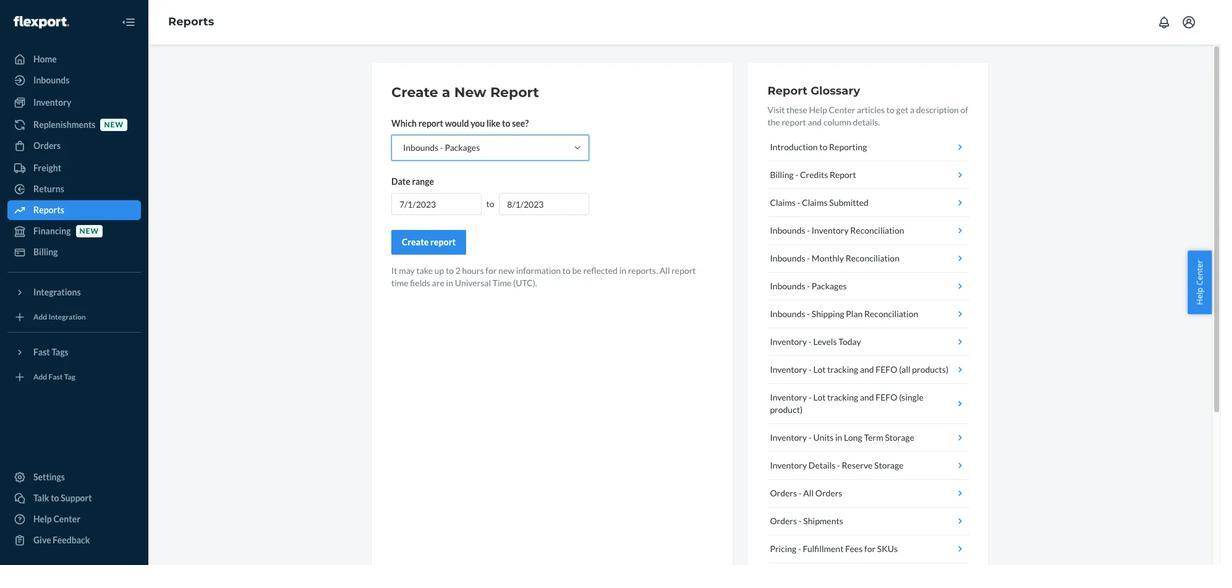 Task type: locate. For each thing, give the bounding box(es) containing it.
and inside inventory - lot tracking and fefo (single product)
[[860, 392, 874, 402]]

- left levels
[[809, 336, 812, 347]]

orders up pricing
[[770, 516, 797, 526]]

packages down which report would you like to see?
[[445, 142, 480, 153]]

report inside button
[[430, 237, 456, 247]]

it may take up to 2 hours for new information to be reflected in reports. all report time fields are in universal time (utc).
[[391, 265, 696, 288]]

1 horizontal spatial help center
[[1194, 260, 1205, 305]]

inbounds - inventory reconciliation button
[[768, 217, 969, 245]]

inventory for inventory
[[33, 97, 71, 108]]

inventory up orders - all orders
[[770, 460, 807, 471]]

fefo for (all
[[876, 364, 897, 375]]

billing
[[770, 169, 794, 180], [33, 247, 58, 257]]

inventory for inventory - lot tracking and fefo (single product)
[[770, 392, 807, 402]]

new
[[104, 120, 124, 129], [79, 227, 99, 236], [498, 265, 514, 276]]

to left 2
[[446, 265, 454, 276]]

new up time
[[498, 265, 514, 276]]

0 vertical spatial storage
[[885, 432, 914, 443]]

0 vertical spatial create
[[391, 84, 438, 101]]

like
[[487, 118, 500, 129]]

0 vertical spatial for
[[485, 265, 497, 276]]

0 vertical spatial tracking
[[827, 364, 858, 375]]

to inside the "talk to support" button
[[51, 493, 59, 503]]

report up up
[[430, 237, 456, 247]]

inventory for inventory - units in long term storage
[[770, 432, 807, 443]]

inbounds - shipping plan reconciliation
[[770, 309, 918, 319]]

new up billing link in the top of the page
[[79, 227, 99, 236]]

to left reporting
[[819, 142, 827, 152]]

inbounds for inbounds - shipping plan reconciliation button
[[770, 309, 805, 319]]

inventory down product)
[[770, 432, 807, 443]]

0 vertical spatial reports
[[168, 15, 214, 29]]

1 fefo from the top
[[876, 364, 897, 375]]

hours
[[462, 265, 484, 276]]

billing down financing
[[33, 247, 58, 257]]

close navigation image
[[121, 15, 136, 30]]

to right talk
[[51, 493, 59, 503]]

orders for orders - shipments
[[770, 516, 797, 526]]

0 horizontal spatial packages
[[445, 142, 480, 153]]

inbounds inside "button"
[[770, 281, 805, 291]]

- for claims - claims submitted button
[[797, 197, 800, 208]]

inventory up replenishments
[[33, 97, 71, 108]]

0 vertical spatial reports link
[[168, 15, 214, 29]]

0 horizontal spatial in
[[446, 278, 453, 288]]

a inside visit these help center articles to get a description of the report and column details.
[[910, 104, 914, 115]]

- inside inventory - lot tracking and fefo (single product)
[[809, 392, 812, 402]]

1 vertical spatial and
[[860, 364, 874, 375]]

inventory down inventory - levels today
[[770, 364, 807, 375]]

orders inside button
[[770, 516, 797, 526]]

report down 'these'
[[782, 117, 806, 127]]

information
[[516, 265, 561, 276]]

it
[[391, 265, 397, 276]]

tracking down today
[[827, 364, 858, 375]]

product)
[[770, 404, 803, 415]]

in left long
[[835, 432, 842, 443]]

2 vertical spatial in
[[835, 432, 842, 443]]

1 vertical spatial help
[[1194, 287, 1205, 305]]

storage right term
[[885, 432, 914, 443]]

0 vertical spatial help center
[[1194, 260, 1205, 305]]

1 vertical spatial add
[[33, 372, 47, 382]]

for right fees
[[864, 543, 876, 554]]

tracking
[[827, 364, 858, 375], [827, 392, 858, 402]]

would
[[445, 118, 469, 129]]

0 vertical spatial in
[[619, 265, 626, 276]]

the
[[768, 117, 780, 127]]

1 vertical spatial all
[[803, 488, 814, 498]]

help center
[[1194, 260, 1205, 305], [33, 514, 80, 524]]

in
[[619, 265, 626, 276], [446, 278, 453, 288], [835, 432, 842, 443]]

0 horizontal spatial a
[[442, 84, 450, 101]]

0 horizontal spatial new
[[79, 227, 99, 236]]

1 horizontal spatial inbounds - packages
[[770, 281, 847, 291]]

- left credits
[[795, 169, 798, 180]]

fefo left (all
[[876, 364, 897, 375]]

- for inbounds - shipping plan reconciliation button
[[807, 309, 810, 319]]

lot
[[813, 364, 826, 375], [813, 392, 826, 402]]

orders
[[33, 140, 61, 151], [770, 488, 797, 498], [815, 488, 842, 498], [770, 516, 797, 526]]

1 vertical spatial fast
[[49, 372, 63, 382]]

help
[[809, 104, 827, 115], [1194, 287, 1205, 305], [33, 514, 52, 524]]

lot for inventory - lot tracking and fefo (single product)
[[813, 392, 826, 402]]

inbounds down home
[[33, 75, 69, 85]]

billing inside billing link
[[33, 247, 58, 257]]

0 vertical spatial packages
[[445, 142, 480, 153]]

add down fast tags in the left bottom of the page
[[33, 372, 47, 382]]

fast left "tag"
[[49, 372, 63, 382]]

1 horizontal spatial packages
[[812, 281, 847, 291]]

1 vertical spatial create
[[402, 237, 429, 247]]

reconciliation down inbounds - inventory reconciliation button
[[846, 253, 900, 263]]

center
[[829, 104, 855, 115], [1194, 260, 1205, 285], [53, 514, 80, 524]]

add left "integration"
[[33, 312, 47, 322]]

1 horizontal spatial in
[[619, 265, 626, 276]]

- for "billing - credits report" button
[[795, 169, 798, 180]]

1 vertical spatial inbounds - packages
[[770, 281, 847, 291]]

inventory inside inventory - lot tracking and fefo (single product)
[[770, 392, 807, 402]]

claims down credits
[[802, 197, 828, 208]]

levels
[[813, 336, 837, 347]]

create up 'may'
[[402, 237, 429, 247]]

1 lot from the top
[[813, 364, 826, 375]]

reports.
[[628, 265, 658, 276]]

2 horizontal spatial help
[[1194, 287, 1205, 305]]

report
[[782, 117, 806, 127], [418, 118, 443, 129], [430, 237, 456, 247], [672, 265, 696, 276]]

- left units
[[809, 432, 812, 443]]

and for inventory - lot tracking and fefo (all products)
[[860, 364, 874, 375]]

inventory up product)
[[770, 392, 807, 402]]

- up inventory - units in long term storage
[[809, 392, 812, 402]]

billing down introduction at the top right of page
[[770, 169, 794, 180]]

to left get on the top right of the page
[[887, 104, 895, 115]]

1 vertical spatial tracking
[[827, 392, 858, 402]]

details
[[809, 460, 835, 471]]

1 horizontal spatial new
[[104, 120, 124, 129]]

create for create report
[[402, 237, 429, 247]]

storage inside 'button'
[[885, 432, 914, 443]]

report inside "it may take up to 2 hours for new information to be reflected in reports. all report time fields are in universal time (utc)."
[[672, 265, 696, 276]]

help inside button
[[1194, 287, 1205, 305]]

inventory inside 'button'
[[770, 432, 807, 443]]

to left the 8/1/2023
[[486, 198, 494, 209]]

to right like
[[502, 118, 510, 129]]

- up orders - shipments
[[799, 488, 802, 498]]

0 horizontal spatial for
[[485, 265, 497, 276]]

1 vertical spatial center
[[1194, 260, 1205, 285]]

reflected
[[583, 265, 618, 276]]

inbounds down claims - claims submitted
[[770, 225, 805, 236]]

lot for inventory - lot tracking and fefo (all products)
[[813, 364, 826, 375]]

inventory inside button
[[812, 225, 849, 236]]

2 vertical spatial center
[[53, 514, 80, 524]]

inventory - levels today
[[770, 336, 861, 347]]

1 horizontal spatial all
[[803, 488, 814, 498]]

1 tracking from the top
[[827, 364, 858, 375]]

0 vertical spatial inbounds - packages
[[403, 142, 480, 153]]

claims down billing - credits report
[[770, 197, 796, 208]]

inbounds
[[33, 75, 69, 85], [403, 142, 438, 153], [770, 225, 805, 236], [770, 253, 805, 263], [770, 281, 805, 291], [770, 309, 805, 319]]

billing inside "billing - credits report" button
[[770, 169, 794, 180]]

inventory - lot tracking and fefo (single product) button
[[768, 384, 969, 424]]

returns link
[[7, 179, 141, 199]]

new
[[454, 84, 486, 101]]

orders - shipments
[[770, 516, 843, 526]]

lot down inventory - levels today
[[813, 364, 826, 375]]

for
[[485, 265, 497, 276], [864, 543, 876, 554]]

tracking down inventory - lot tracking and fefo (all products)
[[827, 392, 858, 402]]

talk
[[33, 493, 49, 503]]

1 horizontal spatial center
[[829, 104, 855, 115]]

report inside button
[[830, 169, 856, 180]]

2 tracking from the top
[[827, 392, 858, 402]]

- for inventory - levels today button
[[809, 336, 812, 347]]

introduction to reporting button
[[768, 134, 969, 161]]

and down inventory - lot tracking and fefo (all products) button
[[860, 392, 874, 402]]

report up 'these'
[[768, 84, 807, 98]]

report right 'reports.'
[[672, 265, 696, 276]]

shipping
[[812, 309, 844, 319]]

inbounds - monthly reconciliation
[[770, 253, 900, 263]]

2 horizontal spatial report
[[830, 169, 856, 180]]

reconciliation for inbounds - inventory reconciliation
[[850, 225, 904, 236]]

home link
[[7, 49, 141, 69]]

packages
[[445, 142, 480, 153], [812, 281, 847, 291]]

report left would
[[418, 118, 443, 129]]

center inside button
[[1194, 260, 1205, 285]]

lot up units
[[813, 392, 826, 402]]

tags
[[52, 347, 68, 357]]

inbounds down inbounds - monthly reconciliation at the top right of the page
[[770, 281, 805, 291]]

open account menu image
[[1182, 15, 1196, 30]]

add fast tag link
[[7, 367, 141, 387]]

1 horizontal spatial billing
[[770, 169, 794, 180]]

create
[[391, 84, 438, 101], [402, 237, 429, 247]]

0 vertical spatial lot
[[813, 364, 826, 375]]

reconciliation for inbounds - monthly reconciliation
[[846, 253, 900, 263]]

fefo inside inventory - lot tracking and fefo (single product)
[[876, 392, 897, 402]]

- down claims - claims submitted
[[807, 225, 810, 236]]

inventory - levels today button
[[768, 328, 969, 356]]

- left shipping
[[807, 309, 810, 319]]

tracking inside inventory - lot tracking and fefo (all products) button
[[827, 364, 858, 375]]

add for add fast tag
[[33, 372, 47, 382]]

integrations
[[33, 287, 81, 297]]

0 vertical spatial reconciliation
[[850, 225, 904, 236]]

open notifications image
[[1157, 15, 1172, 30]]

and down inventory - levels today button
[[860, 364, 874, 375]]

1 vertical spatial help center
[[33, 514, 80, 524]]

reserve
[[842, 460, 873, 471]]

fefo left (single
[[876, 392, 897, 402]]

fast left tags
[[33, 347, 50, 357]]

fields
[[410, 278, 430, 288]]

0 horizontal spatial all
[[660, 265, 670, 276]]

1 vertical spatial reports link
[[7, 200, 141, 220]]

for up time
[[485, 265, 497, 276]]

0 horizontal spatial reports
[[33, 205, 64, 215]]

in right are
[[446, 278, 453, 288]]

to
[[887, 104, 895, 115], [502, 118, 510, 129], [819, 142, 827, 152], [486, 198, 494, 209], [446, 265, 454, 276], [563, 265, 571, 276], [51, 493, 59, 503]]

- right pricing
[[798, 543, 801, 554]]

for inside "it may take up to 2 hours for new information to be reflected in reports. all report time fields are in universal time (utc)."
[[485, 265, 497, 276]]

- down inbounds - monthly reconciliation at the top right of the page
[[807, 281, 810, 291]]

1 vertical spatial a
[[910, 104, 914, 115]]

all up orders - shipments
[[803, 488, 814, 498]]

inventory - units in long term storage
[[770, 432, 914, 443]]

inventory details - reserve storage
[[770, 460, 904, 471]]

orders up orders - shipments
[[770, 488, 797, 498]]

1 vertical spatial new
[[79, 227, 99, 236]]

0 vertical spatial new
[[104, 120, 124, 129]]

add inside add integration link
[[33, 312, 47, 322]]

and left column
[[808, 117, 822, 127]]

orders - shipments button
[[768, 508, 969, 535]]

report down reporting
[[830, 169, 856, 180]]

1 vertical spatial for
[[864, 543, 876, 554]]

1 vertical spatial reconciliation
[[846, 253, 900, 263]]

- inside 'button'
[[809, 432, 812, 443]]

take
[[416, 265, 433, 276]]

support
[[61, 493, 92, 503]]

create inside create report button
[[402, 237, 429, 247]]

- down inventory - levels today
[[809, 364, 812, 375]]

give feedback
[[33, 535, 90, 545]]

new up the orders link
[[104, 120, 124, 129]]

1 add from the top
[[33, 312, 47, 322]]

1 vertical spatial packages
[[812, 281, 847, 291]]

in left 'reports.'
[[619, 265, 626, 276]]

0 vertical spatial add
[[33, 312, 47, 322]]

reconciliation inside button
[[850, 225, 904, 236]]

0 horizontal spatial center
[[53, 514, 80, 524]]

packages up shipping
[[812, 281, 847, 291]]

fefo
[[876, 364, 897, 375], [876, 392, 897, 402]]

add for add integration
[[33, 312, 47, 322]]

reporting
[[829, 142, 867, 152]]

report inside visit these help center articles to get a description of the report and column details.
[[782, 117, 806, 127]]

2 vertical spatial help
[[33, 514, 52, 524]]

column
[[823, 117, 851, 127]]

to inside 'introduction to reporting' button
[[819, 142, 827, 152]]

time
[[391, 278, 408, 288]]

inventory
[[33, 97, 71, 108], [812, 225, 849, 236], [770, 336, 807, 347], [770, 364, 807, 375], [770, 392, 807, 402], [770, 432, 807, 443], [770, 460, 807, 471]]

fast inside add fast tag link
[[49, 372, 63, 382]]

- down billing - credits report
[[797, 197, 800, 208]]

2 fefo from the top
[[876, 392, 897, 402]]

all right 'reports.'
[[660, 265, 670, 276]]

1 vertical spatial lot
[[813, 392, 826, 402]]

inbounds down which
[[403, 142, 438, 153]]

shipments
[[803, 516, 843, 526]]

inbounds - packages down would
[[403, 142, 480, 153]]

inbounds inside button
[[770, 225, 805, 236]]

1 vertical spatial billing
[[33, 247, 58, 257]]

2 vertical spatial new
[[498, 265, 514, 276]]

tracking inside inventory - lot tracking and fefo (single product)
[[827, 392, 858, 402]]

inbounds up inventory - levels today
[[770, 309, 805, 319]]

products)
[[912, 364, 949, 375]]

0 horizontal spatial reports link
[[7, 200, 141, 220]]

orders - all orders
[[770, 488, 842, 498]]

0 horizontal spatial report
[[490, 84, 539, 101]]

1 vertical spatial storage
[[874, 460, 904, 471]]

pricing - fulfillment fees for skus
[[770, 543, 898, 554]]

give feedback button
[[7, 530, 141, 550]]

report
[[490, 84, 539, 101], [768, 84, 807, 98], [830, 169, 856, 180]]

fast
[[33, 347, 50, 357], [49, 372, 63, 382]]

inbounds - packages inside "button"
[[770, 281, 847, 291]]

orders for orders
[[33, 140, 61, 151]]

2 vertical spatial and
[[860, 392, 874, 402]]

which report would you like to see?
[[391, 118, 529, 129]]

0 vertical spatial center
[[829, 104, 855, 115]]

report up see?
[[490, 84, 539, 101]]

- inside button
[[807, 225, 810, 236]]

1 horizontal spatial reports link
[[168, 15, 214, 29]]

- for the inventory - units in long term storage 'button'
[[809, 432, 812, 443]]

reports
[[168, 15, 214, 29], [33, 205, 64, 215]]

inventory for inventory - lot tracking and fefo (all products)
[[770, 364, 807, 375]]

inventory - units in long term storage button
[[768, 424, 969, 452]]

0 vertical spatial and
[[808, 117, 822, 127]]

1 horizontal spatial for
[[864, 543, 876, 554]]

tag
[[64, 372, 75, 382]]

1 horizontal spatial claims
[[802, 197, 828, 208]]

1 horizontal spatial help
[[809, 104, 827, 115]]

2 lot from the top
[[813, 392, 826, 402]]

inbounds - packages
[[403, 142, 480, 153], [770, 281, 847, 291]]

1 horizontal spatial reports
[[168, 15, 214, 29]]

inventory up monthly
[[812, 225, 849, 236]]

storage right reserve
[[874, 460, 904, 471]]

inbounds - packages down monthly
[[770, 281, 847, 291]]

2 horizontal spatial new
[[498, 265, 514, 276]]

billing for billing - credits report
[[770, 169, 794, 180]]

orders up freight on the top of the page
[[33, 140, 61, 151]]

1 vertical spatial fefo
[[876, 392, 897, 402]]

for inside button
[[864, 543, 876, 554]]

fast inside fast tags dropdown button
[[33, 347, 50, 357]]

1 horizontal spatial a
[[910, 104, 914, 115]]

create up which
[[391, 84, 438, 101]]

skus
[[877, 543, 898, 554]]

- left shipments
[[799, 516, 802, 526]]

0 vertical spatial billing
[[770, 169, 794, 180]]

fulfillment
[[803, 543, 844, 554]]

0 vertical spatial fefo
[[876, 364, 897, 375]]

- for inventory - lot tracking and fefo (all products) button
[[809, 364, 812, 375]]

2 add from the top
[[33, 372, 47, 382]]

0 horizontal spatial inbounds - packages
[[403, 142, 480, 153]]

2 horizontal spatial center
[[1194, 260, 1205, 285]]

0 horizontal spatial claims
[[770, 197, 796, 208]]

- inside "button"
[[799, 488, 802, 498]]

inventory left levels
[[770, 336, 807, 347]]

0 vertical spatial help
[[809, 104, 827, 115]]

1 vertical spatial reports
[[33, 205, 64, 215]]

reconciliation down claims - claims submitted button
[[850, 225, 904, 236]]

0 vertical spatial all
[[660, 265, 670, 276]]

0 horizontal spatial billing
[[33, 247, 58, 257]]

new for financing
[[79, 227, 99, 236]]

- inside "button"
[[807, 281, 810, 291]]

- left monthly
[[807, 253, 810, 263]]

inbounds left monthly
[[770, 253, 805, 263]]

a left 'new'
[[442, 84, 450, 101]]

0 vertical spatial fast
[[33, 347, 50, 357]]

reconciliation down inbounds - packages "button" in the right of the page
[[864, 309, 918, 319]]

add inside add fast tag link
[[33, 372, 47, 382]]

2 horizontal spatial in
[[835, 432, 842, 443]]

a right get on the top right of the page
[[910, 104, 914, 115]]

lot inside inventory - lot tracking and fefo (single product)
[[813, 392, 826, 402]]

inbounds for inbounds - inventory reconciliation button
[[770, 225, 805, 236]]



Task type: vqa. For each thing, say whether or not it's contained in the screenshot.
a in the Visit these Help Center articles to get a description of the report and column details.
yes



Task type: describe. For each thing, give the bounding box(es) containing it.
report glossary
[[768, 84, 860, 98]]

help center inside button
[[1194, 260, 1205, 305]]

center inside visit these help center articles to get a description of the report and column details.
[[829, 104, 855, 115]]

- right details at the right bottom of page
[[837, 460, 840, 471]]

of
[[961, 104, 968, 115]]

submitted
[[829, 197, 869, 208]]

you
[[471, 118, 485, 129]]

inventory - lot tracking and fefo (all products)
[[770, 364, 949, 375]]

claims - claims submitted
[[770, 197, 869, 208]]

inventory for inventory details - reserve storage
[[770, 460, 807, 471]]

add integration
[[33, 312, 86, 322]]

- for inbounds - monthly reconciliation button
[[807, 253, 810, 263]]

1 horizontal spatial report
[[768, 84, 807, 98]]

date
[[391, 176, 410, 187]]

introduction
[[770, 142, 818, 152]]

- for orders - shipments button
[[799, 516, 802, 526]]

pricing - fulfillment fees for skus button
[[768, 535, 969, 563]]

8/1/2023
[[507, 199, 544, 210]]

flexport logo image
[[14, 16, 69, 28]]

1 claims from the left
[[770, 197, 796, 208]]

give
[[33, 535, 51, 545]]

inbounds link
[[7, 70, 141, 90]]

units
[[813, 432, 834, 443]]

create report button
[[391, 230, 466, 255]]

be
[[572, 265, 582, 276]]

pricing
[[770, 543, 796, 554]]

talk to support button
[[7, 488, 141, 508]]

(all
[[899, 364, 910, 375]]

2
[[455, 265, 460, 276]]

0 vertical spatial a
[[442, 84, 450, 101]]

- down which report would you like to see?
[[440, 142, 443, 153]]

time
[[493, 278, 512, 288]]

financing
[[33, 226, 71, 236]]

all inside orders - all orders "button"
[[803, 488, 814, 498]]

all inside "it may take up to 2 hours for new information to be reflected in reports. all report time fields are in universal time (utc)."
[[660, 265, 670, 276]]

billing link
[[7, 242, 141, 262]]

credits
[[800, 169, 828, 180]]

new inside "it may take up to 2 hours for new information to be reflected in reports. all report time fields are in universal time (utc)."
[[498, 265, 514, 276]]

replenishments
[[33, 119, 95, 130]]

tracking for (all
[[827, 364, 858, 375]]

freight
[[33, 163, 61, 173]]

billing - credits report
[[770, 169, 856, 180]]

see?
[[512, 118, 529, 129]]

- for inventory - lot tracking and fefo (single product) button
[[809, 392, 812, 402]]

which
[[391, 118, 417, 129]]

add integration link
[[7, 307, 141, 327]]

2 claims from the left
[[802, 197, 828, 208]]

(utc).
[[513, 278, 537, 288]]

help center button
[[1188, 251, 1212, 314]]

tracking for (single
[[827, 392, 858, 402]]

fefo for (single
[[876, 392, 897, 402]]

create for create a new report
[[391, 84, 438, 101]]

in inside 'button'
[[835, 432, 842, 443]]

inbounds - monthly reconciliation button
[[768, 245, 969, 273]]

0 horizontal spatial help
[[33, 514, 52, 524]]

home
[[33, 54, 57, 64]]

to left be
[[563, 265, 571, 276]]

help inside visit these help center articles to get a description of the report and column details.
[[809, 104, 827, 115]]

settings
[[33, 472, 65, 482]]

claims - claims submitted button
[[768, 189, 969, 217]]

integrations button
[[7, 283, 141, 302]]

add fast tag
[[33, 372, 75, 382]]

universal
[[455, 278, 491, 288]]

inbounds for inbounds - packages "button" in the right of the page
[[770, 281, 805, 291]]

articles
[[857, 104, 885, 115]]

are
[[432, 278, 444, 288]]

and inside visit these help center articles to get a description of the report and column details.
[[808, 117, 822, 127]]

feedback
[[53, 535, 90, 545]]

new for replenishments
[[104, 120, 124, 129]]

monthly
[[812, 253, 844, 263]]

orders for orders - all orders
[[770, 488, 797, 498]]

orders - all orders button
[[768, 480, 969, 508]]

inventory details - reserve storage button
[[768, 452, 969, 480]]

inventory for inventory - levels today
[[770, 336, 807, 347]]

help center link
[[7, 509, 141, 529]]

2 vertical spatial reconciliation
[[864, 309, 918, 319]]

fast tags
[[33, 347, 68, 357]]

billing for billing
[[33, 247, 58, 257]]

report for billing - credits report
[[830, 169, 856, 180]]

1 vertical spatial in
[[446, 278, 453, 288]]

billing - credits report button
[[768, 161, 969, 189]]

freight link
[[7, 158, 141, 178]]

- for orders - all orders "button"
[[799, 488, 802, 498]]

inbounds - inventory reconciliation
[[770, 225, 904, 236]]

report for create a new report
[[490, 84, 539, 101]]

inventory link
[[7, 93, 141, 113]]

7/1/2023
[[399, 199, 436, 210]]

inbounds - shipping plan reconciliation button
[[768, 300, 969, 328]]

- for pricing - fulfillment fees for skus button
[[798, 543, 801, 554]]

term
[[864, 432, 883, 443]]

and for inventory - lot tracking and fefo (single product)
[[860, 392, 874, 402]]

- for inbounds - inventory reconciliation button
[[807, 225, 810, 236]]

description
[[916, 104, 959, 115]]

details.
[[853, 117, 880, 127]]

orders up shipments
[[815, 488, 842, 498]]

inventory - lot tracking and fefo (all products) button
[[768, 356, 969, 384]]

returns
[[33, 184, 64, 194]]

- for inbounds - packages "button" in the right of the page
[[807, 281, 810, 291]]

plan
[[846, 309, 863, 319]]

inbounds for inbounds - monthly reconciliation button
[[770, 253, 805, 263]]

packages inside "button"
[[812, 281, 847, 291]]

0 horizontal spatial help center
[[33, 514, 80, 524]]

range
[[412, 176, 434, 187]]

up
[[434, 265, 444, 276]]

inventory - lot tracking and fefo (single product)
[[770, 392, 924, 415]]

storage inside button
[[874, 460, 904, 471]]

today
[[838, 336, 861, 347]]

to inside visit these help center articles to get a description of the report and column details.
[[887, 104, 895, 115]]

visit
[[768, 104, 785, 115]]

get
[[896, 104, 908, 115]]

date range
[[391, 176, 434, 187]]

settings link
[[7, 467, 141, 487]]



